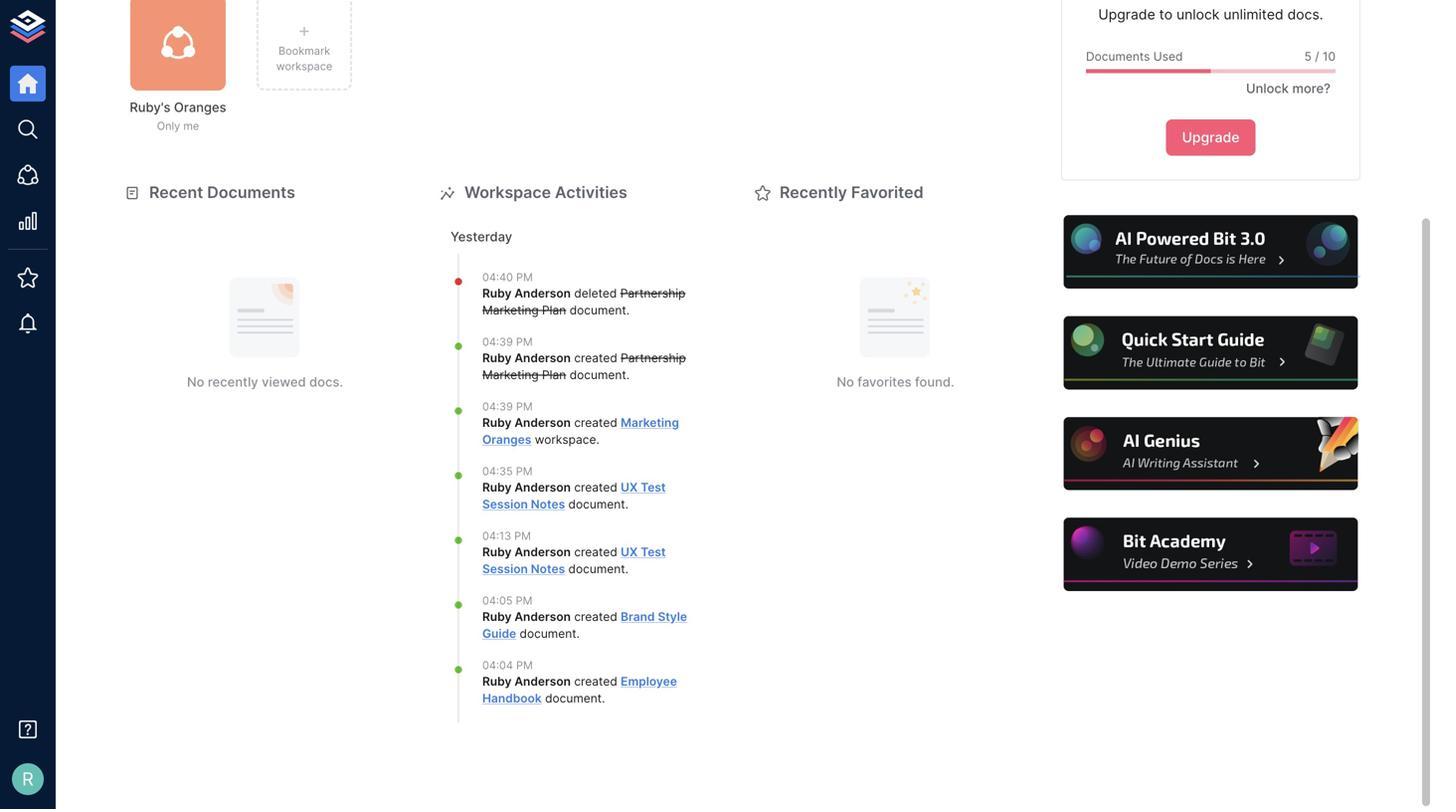 Task type: locate. For each thing, give the bounding box(es) containing it.
0 vertical spatial partnership marketing plan
[[483, 286, 686, 317]]

2 notes from the top
[[531, 562, 565, 576]]

document . down "brand style guide" link
[[542, 691, 605, 705]]

04:39
[[483, 336, 513, 348], [483, 400, 513, 413]]

bookmark
[[279, 44, 330, 57]]

1 horizontal spatial no
[[837, 374, 855, 389]]

4 ruby from the top
[[483, 480, 512, 495]]

0 vertical spatial upgrade
[[1099, 6, 1156, 23]]

document up "brand style guide" link
[[569, 562, 626, 576]]

1 vertical spatial ux test session notes
[[483, 545, 666, 576]]

2 created from the top
[[575, 416, 618, 430]]

6 anderson from the top
[[515, 610, 571, 624]]

6 ruby from the top
[[483, 610, 512, 624]]

recently
[[780, 183, 848, 202]]

bookmark workspace
[[276, 44, 333, 73]]

2 help image from the top
[[1062, 313, 1361, 392]]

me
[[183, 120, 199, 133]]

partnership for deleted
[[621, 286, 686, 301]]

ruby anderson created
[[483, 351, 621, 365], [483, 416, 621, 430], [483, 480, 621, 495], [483, 545, 621, 559], [483, 610, 621, 624], [483, 674, 621, 689]]

04:39 down 04:40
[[483, 336, 513, 348]]

test for 04:35 pm
[[641, 480, 666, 495]]

1 horizontal spatial docs.
[[1288, 6, 1324, 23]]

2 04:39 from the top
[[483, 400, 513, 413]]

0 vertical spatial 04:39
[[483, 336, 513, 348]]

marketing for ruby anderson deleted
[[483, 303, 539, 317]]

pm right 04:04
[[516, 659, 533, 672]]

oranges up 04:35 pm
[[483, 432, 532, 447]]

0 horizontal spatial workspace
[[276, 60, 333, 73]]

0 horizontal spatial oranges
[[174, 100, 227, 115]]

no recently viewed docs.
[[187, 374, 343, 389]]

04:04 pm
[[483, 659, 533, 672]]

help image
[[1062, 213, 1361, 292], [1062, 313, 1361, 392], [1062, 414, 1361, 493], [1062, 515, 1361, 594]]

upgrade down "unlock more?" 'button'
[[1183, 129, 1240, 146]]

0 vertical spatial ux test session notes
[[483, 480, 666, 511]]

0 vertical spatial oranges
[[174, 100, 227, 115]]

document right handbook
[[545, 691, 602, 705]]

oranges inside "marketing oranges"
[[483, 432, 532, 447]]

ruby anderson created down ruby anderson deleted on the top left of page
[[483, 351, 621, 365]]

1 session from the top
[[483, 497, 528, 511]]

session up 04:13 pm
[[483, 497, 528, 511]]

1 ux test session notes link from the top
[[483, 480, 666, 511]]

pm right 04:13
[[515, 530, 531, 542]]

created
[[575, 351, 618, 365], [575, 416, 618, 430], [575, 480, 618, 495], [575, 545, 618, 559], [575, 610, 618, 624], [575, 674, 618, 689]]

document right guide
[[520, 626, 577, 641]]

deleted
[[575, 286, 617, 301]]

anderson
[[515, 286, 571, 301], [515, 351, 571, 365], [515, 416, 571, 430], [515, 480, 571, 495], [515, 545, 571, 559], [515, 610, 571, 624], [515, 674, 571, 689]]

0 vertical spatial workspace
[[276, 60, 333, 73]]

2 ux test session notes link from the top
[[483, 545, 666, 576]]

ux test session notes
[[483, 480, 666, 511], [483, 545, 666, 576]]

unlock more?
[[1247, 81, 1331, 96]]

no favorites found.
[[837, 374, 955, 389]]

0 vertical spatial 04:39 pm
[[483, 336, 533, 348]]

anderson for ux test session notes link corresponding to 04:13 pm
[[515, 545, 571, 559]]

notes for 04:13 pm
[[531, 562, 565, 576]]

ruby
[[483, 286, 512, 301], [483, 351, 512, 365], [483, 416, 512, 430], [483, 480, 512, 495], [483, 545, 512, 559], [483, 610, 512, 624], [483, 674, 512, 689]]

ux down "marketing oranges"
[[621, 480, 638, 495]]

2 vertical spatial marketing
[[621, 416, 680, 430]]

marketing oranges link
[[483, 416, 680, 447]]

0 vertical spatial test
[[641, 480, 666, 495]]

no left favorites
[[837, 374, 855, 389]]

1 vertical spatial 04:39 pm
[[483, 400, 533, 413]]

pm for "brand style guide" link
[[516, 594, 533, 607]]

0 vertical spatial notes
[[531, 497, 565, 511]]

1 ux test session notes from the top
[[483, 480, 666, 511]]

created up the workspace .
[[575, 416, 618, 430]]

2 plan from the top
[[542, 368, 567, 382]]

test up the brand
[[641, 545, 666, 559]]

1 vertical spatial workspace
[[535, 432, 597, 447]]

workspace inside button
[[276, 60, 333, 73]]

r
[[22, 768, 34, 790]]

employee handbook
[[483, 674, 678, 705]]

no
[[187, 374, 204, 389], [837, 374, 855, 389]]

partnership
[[621, 286, 686, 301], [621, 351, 686, 365]]

1 04:39 from the top
[[483, 336, 513, 348]]

notes for 04:35 pm
[[531, 497, 565, 511]]

2 no from the left
[[837, 374, 855, 389]]

1 partnership marketing plan from the top
[[483, 286, 686, 317]]

notes up the 04:05 pm
[[531, 562, 565, 576]]

1 vertical spatial oranges
[[483, 432, 532, 447]]

1 vertical spatial upgrade
[[1183, 129, 1240, 146]]

document for 04:04 pm
[[545, 691, 602, 705]]

1 vertical spatial test
[[641, 545, 666, 559]]

document down the workspace .
[[569, 497, 626, 511]]

pm up the workspace .
[[516, 400, 533, 413]]

document
[[570, 303, 627, 317], [570, 368, 627, 382], [569, 497, 626, 511], [569, 562, 626, 576], [520, 626, 577, 641], [545, 691, 602, 705]]

anderson for "brand style guide" link
[[515, 610, 571, 624]]

documents left used
[[1087, 49, 1151, 64]]

anderson down 04:40 pm
[[515, 286, 571, 301]]

1 plan from the top
[[542, 303, 567, 317]]

ruby's
[[130, 100, 171, 115]]

2 test from the top
[[641, 545, 666, 559]]

1 vertical spatial session
[[483, 562, 528, 576]]

ux test session notes down the workspace .
[[483, 480, 666, 511]]

0 horizontal spatial no
[[187, 374, 204, 389]]

04:39 up 04:35
[[483, 400, 513, 413]]

plan for deleted
[[542, 303, 567, 317]]

1 vertical spatial partnership marketing plan
[[483, 351, 686, 382]]

docs.
[[1288, 6, 1324, 23], [310, 374, 343, 389]]

0 horizontal spatial documents
[[207, 183, 295, 202]]

3 created from the top
[[575, 480, 618, 495]]

7 ruby from the top
[[483, 674, 512, 689]]

recent documents
[[149, 183, 295, 202]]

anderson down 04:13 pm
[[515, 545, 571, 559]]

document . for 04:39 pm
[[567, 368, 630, 382]]

upgrade
[[1099, 6, 1156, 23], [1183, 129, 1240, 146]]

5 ruby anderson created from the top
[[483, 610, 621, 624]]

document .
[[567, 303, 630, 317], [567, 368, 630, 382], [565, 497, 629, 511], [565, 562, 629, 576], [517, 626, 580, 641], [542, 691, 605, 705]]

1 vertical spatial ux test session notes link
[[483, 545, 666, 576]]

0 vertical spatial plan
[[542, 303, 567, 317]]

ruby anderson created down 04:13 pm
[[483, 545, 621, 559]]

document . up marketing oranges link
[[567, 368, 630, 382]]

5 ruby from the top
[[483, 545, 512, 559]]

pm for ux test session notes link corresponding to 04:13 pm
[[515, 530, 531, 542]]

document . for 04:40 pm
[[567, 303, 630, 317]]

5 anderson from the top
[[515, 545, 571, 559]]

1 no from the left
[[187, 374, 204, 389]]

2 ruby anderson created from the top
[[483, 416, 621, 430]]

documents used
[[1087, 49, 1184, 64]]

created up "brand style guide" link
[[575, 545, 618, 559]]

workspace
[[276, 60, 333, 73], [535, 432, 597, 447]]

1 ux from the top
[[621, 480, 638, 495]]

anderson down ruby anderson deleted on the top left of page
[[515, 351, 571, 365]]

session up the 04:05 pm
[[483, 562, 528, 576]]

7 anderson from the top
[[515, 674, 571, 689]]

session
[[483, 497, 528, 511], [483, 562, 528, 576]]

2 anderson from the top
[[515, 351, 571, 365]]

pm right 04:40
[[516, 271, 533, 284]]

ruby anderson created down the 04:05 pm
[[483, 610, 621, 624]]

anderson down the 04:05 pm
[[515, 610, 571, 624]]

1 vertical spatial partnership
[[621, 351, 686, 365]]

1 vertical spatial ux
[[621, 545, 638, 559]]

created down the workspace .
[[575, 480, 618, 495]]

1 horizontal spatial workspace
[[535, 432, 597, 447]]

viewed
[[262, 374, 306, 389]]

2 ux test session notes from the top
[[483, 545, 666, 576]]

0 horizontal spatial upgrade
[[1099, 6, 1156, 23]]

plan
[[542, 303, 567, 317], [542, 368, 567, 382]]

test down marketing oranges link
[[641, 480, 666, 495]]

upgrade left to at the top of the page
[[1099, 6, 1156, 23]]

document . for 04:13 pm
[[565, 562, 629, 576]]

document . up 04:04 pm
[[517, 626, 580, 641]]

1 vertical spatial marketing
[[483, 368, 539, 382]]

workspace .
[[532, 432, 600, 447]]

only
[[157, 120, 180, 133]]

documents
[[1087, 49, 1151, 64], [207, 183, 295, 202]]

plan up marketing oranges link
[[542, 368, 567, 382]]

0 vertical spatial marketing
[[483, 303, 539, 317]]

document . up "brand style guide" link
[[565, 562, 629, 576]]

04:39 pm down 04:40 pm
[[483, 336, 533, 348]]

document . down the deleted
[[567, 303, 630, 317]]

to
[[1160, 6, 1173, 23]]

2 04:39 pm from the top
[[483, 400, 533, 413]]

4 anderson from the top
[[515, 480, 571, 495]]

1 vertical spatial docs.
[[310, 374, 343, 389]]

employee handbook link
[[483, 674, 678, 705]]

anderson up handbook
[[515, 674, 571, 689]]

progress bar
[[962, 69, 1336, 73]]

notes
[[531, 497, 565, 511], [531, 562, 565, 576]]

ux test session notes link down the workspace .
[[483, 480, 666, 511]]

document . down the workspace .
[[565, 497, 629, 511]]

marketing
[[483, 303, 539, 317], [483, 368, 539, 382], [621, 416, 680, 430]]

marketing for ruby anderson created
[[483, 368, 539, 382]]

notes down 04:35 pm
[[531, 497, 565, 511]]

upgrade inside upgrade "button"
[[1183, 129, 1240, 146]]

created down the deleted
[[575, 351, 618, 365]]

pm right 04:35
[[516, 465, 533, 478]]

ux
[[621, 480, 638, 495], [621, 545, 638, 559]]

ruby anderson created up the workspace .
[[483, 416, 621, 430]]

1 notes from the top
[[531, 497, 565, 511]]

partnership marketing plan
[[483, 286, 686, 317], [483, 351, 686, 382]]

.
[[627, 303, 630, 317], [627, 368, 630, 382], [597, 432, 600, 447], [626, 497, 629, 511], [626, 562, 629, 576], [577, 626, 580, 641], [602, 691, 605, 705]]

2 session from the top
[[483, 562, 528, 576]]

no left recently
[[187, 374, 204, 389]]

ruby for marketing oranges link
[[483, 416, 512, 430]]

document down the deleted
[[570, 303, 627, 317]]

0 vertical spatial ux
[[621, 480, 638, 495]]

04:39 pm up 04:35 pm
[[483, 400, 533, 413]]

document up marketing oranges link
[[570, 368, 627, 382]]

ux test session notes link up brand style guide
[[483, 545, 666, 576]]

6 ruby anderson created from the top
[[483, 674, 621, 689]]

1 vertical spatial plan
[[542, 368, 567, 382]]

partnership marketing plan down 04:40 pm
[[483, 286, 686, 317]]

anderson up the workspace .
[[515, 416, 571, 430]]

2 ruby from the top
[[483, 351, 512, 365]]

0 vertical spatial partnership
[[621, 286, 686, 301]]

upgrade to unlock unlimited docs.
[[1099, 6, 1324, 23]]

04:39 pm
[[483, 336, 533, 348], [483, 400, 533, 413]]

1 04:39 pm from the top
[[483, 336, 533, 348]]

created left the brand
[[575, 610, 618, 624]]

1 vertical spatial notes
[[531, 562, 565, 576]]

1 horizontal spatial oranges
[[483, 432, 532, 447]]

test
[[641, 480, 666, 495], [641, 545, 666, 559]]

1 vertical spatial 04:39
[[483, 400, 513, 413]]

used
[[1154, 49, 1184, 64]]

docs. right viewed
[[310, 374, 343, 389]]

04:35 pm
[[483, 465, 533, 478]]

0 vertical spatial session
[[483, 497, 528, 511]]

ruby for ux test session notes link corresponding to 04:13 pm
[[483, 545, 512, 559]]

created left the employee in the left of the page
[[575, 674, 618, 689]]

anderson for marketing oranges link
[[515, 416, 571, 430]]

10
[[1323, 49, 1336, 64]]

unlock
[[1247, 81, 1290, 96]]

anderson down 04:35 pm
[[515, 480, 571, 495]]

document for 04:40 pm
[[570, 303, 627, 317]]

partnership marketing plan up marketing oranges link
[[483, 351, 686, 382]]

oranges up me
[[174, 100, 227, 115]]

ux for 04:35 pm
[[621, 480, 638, 495]]

pm down ruby anderson deleted on the top left of page
[[516, 336, 533, 348]]

0 vertical spatial ux test session notes link
[[483, 480, 666, 511]]

pm right 04:05
[[516, 594, 533, 607]]

ux up the brand
[[621, 545, 638, 559]]

ruby's oranges only me
[[130, 100, 227, 133]]

ux test session notes link
[[483, 480, 666, 511], [483, 545, 666, 576]]

pm
[[516, 271, 533, 284], [516, 336, 533, 348], [516, 400, 533, 413], [516, 465, 533, 478], [515, 530, 531, 542], [516, 594, 533, 607], [516, 659, 533, 672]]

more?
[[1293, 81, 1331, 96]]

oranges inside ruby's oranges only me
[[174, 100, 227, 115]]

brand style guide
[[483, 610, 688, 641]]

oranges
[[174, 100, 227, 115], [483, 432, 532, 447]]

recent
[[149, 183, 203, 202]]

workspace activities
[[465, 183, 628, 202]]

2 partnership marketing plan from the top
[[483, 351, 686, 382]]

2 ux from the top
[[621, 545, 638, 559]]

3 anderson from the top
[[515, 416, 571, 430]]

ux test session notes up brand style guide
[[483, 545, 666, 576]]

documents right recent
[[207, 183, 295, 202]]

plan down ruby anderson deleted on the top left of page
[[542, 303, 567, 317]]

upgrade button
[[1167, 120, 1256, 156]]

session for 04:13
[[483, 562, 528, 576]]

ruby anderson created down 04:35 pm
[[483, 480, 621, 495]]

ruby anderson created up handbook
[[483, 674, 621, 689]]

oranges for marketing
[[483, 432, 532, 447]]

04:39 pm for workspace .
[[483, 400, 533, 413]]

docs. up 5 on the right top of page
[[1288, 6, 1324, 23]]

activities
[[555, 183, 628, 202]]

1 test from the top
[[641, 480, 666, 495]]

3 ruby from the top
[[483, 416, 512, 430]]

employee
[[621, 674, 678, 689]]

upgrade for upgrade to unlock unlimited docs.
[[1099, 6, 1156, 23]]

session for 04:35
[[483, 497, 528, 511]]

handbook
[[483, 691, 542, 705]]

1 horizontal spatial documents
[[1087, 49, 1151, 64]]

04:40 pm
[[483, 271, 533, 284]]

1 horizontal spatial upgrade
[[1183, 129, 1240, 146]]



Task type: vqa. For each thing, say whether or not it's contained in the screenshot.
"Innovate.
no



Task type: describe. For each thing, give the bounding box(es) containing it.
1 created from the top
[[575, 351, 618, 365]]

r button
[[6, 757, 50, 801]]

no for recently
[[837, 374, 855, 389]]

oranges for ruby's
[[174, 100, 227, 115]]

1 help image from the top
[[1062, 213, 1361, 292]]

pm for ux test session notes link associated with 04:35 pm
[[516, 465, 533, 478]]

4 created from the top
[[575, 545, 618, 559]]

unlock more? button
[[1236, 73, 1336, 104]]

style
[[658, 610, 688, 624]]

3 help image from the top
[[1062, 414, 1361, 493]]

04:05
[[483, 594, 513, 607]]

0 vertical spatial documents
[[1087, 49, 1151, 64]]

marketing inside "marketing oranges"
[[621, 416, 680, 430]]

document . for 04:35 pm
[[565, 497, 629, 511]]

recently
[[208, 374, 258, 389]]

1 vertical spatial documents
[[207, 183, 295, 202]]

1 anderson from the top
[[515, 286, 571, 301]]

document for 04:35 pm
[[569, 497, 626, 511]]

ux test session notes for 04:35 pm
[[483, 480, 666, 511]]

favorited
[[852, 183, 924, 202]]

ruby for employee handbook link
[[483, 674, 512, 689]]

recently favorited
[[780, 183, 924, 202]]

ux test session notes link for 04:35 pm
[[483, 480, 666, 511]]

anderson for employee handbook link
[[515, 674, 571, 689]]

ruby anderson deleted
[[483, 286, 621, 301]]

brand style guide link
[[483, 610, 688, 641]]

1 ruby anderson created from the top
[[483, 351, 621, 365]]

pm for marketing oranges link
[[516, 400, 533, 413]]

brand
[[621, 610, 655, 624]]

upgrade for upgrade
[[1183, 129, 1240, 146]]

anderson for ux test session notes link associated with 04:35 pm
[[515, 480, 571, 495]]

partnership marketing plan for deleted
[[483, 286, 686, 317]]

4 ruby anderson created from the top
[[483, 545, 621, 559]]

04:40
[[483, 271, 513, 284]]

04:39 for document
[[483, 336, 513, 348]]

04:04
[[483, 659, 513, 672]]

partnership for created
[[621, 351, 686, 365]]

0 horizontal spatial docs.
[[310, 374, 343, 389]]

pm for employee handbook link
[[516, 659, 533, 672]]

ux test session notes for 04:13 pm
[[483, 545, 666, 576]]

document . for 04:04 pm
[[542, 691, 605, 705]]

ruby for "brand style guide" link
[[483, 610, 512, 624]]

04:13 pm
[[483, 530, 531, 542]]

marketing oranges
[[483, 416, 680, 447]]

0 vertical spatial docs.
[[1288, 6, 1324, 23]]

partnership marketing plan for created
[[483, 351, 686, 382]]

guide
[[483, 626, 517, 641]]

5 / 10
[[1305, 49, 1336, 64]]

04:39 pm for document .
[[483, 336, 533, 348]]

found.
[[916, 374, 955, 389]]

1 ruby from the top
[[483, 286, 512, 301]]

yesterday
[[451, 229, 513, 244]]

workspace
[[465, 183, 551, 202]]

04:05 pm
[[483, 594, 533, 607]]

04:39 for workspace
[[483, 400, 513, 413]]

unlimited
[[1224, 6, 1284, 23]]

/
[[1316, 49, 1320, 64]]

bookmark workspace button
[[257, 0, 352, 91]]

04:13
[[483, 530, 512, 542]]

document . for 04:05 pm
[[517, 626, 580, 641]]

document for 04:39 pm
[[570, 368, 627, 382]]

04:35
[[483, 465, 513, 478]]

no for recent
[[187, 374, 204, 389]]

3 ruby anderson created from the top
[[483, 480, 621, 495]]

document for 04:05 pm
[[520, 626, 577, 641]]

unlock
[[1177, 6, 1220, 23]]

4 help image from the top
[[1062, 515, 1361, 594]]

5 created from the top
[[575, 610, 618, 624]]

plan for created
[[542, 368, 567, 382]]

ux test session notes link for 04:13 pm
[[483, 545, 666, 576]]

ux for 04:13 pm
[[621, 545, 638, 559]]

favorites
[[858, 374, 912, 389]]

6 created from the top
[[575, 674, 618, 689]]

test for 04:13 pm
[[641, 545, 666, 559]]

ruby for ux test session notes link associated with 04:35 pm
[[483, 480, 512, 495]]

document for 04:13 pm
[[569, 562, 626, 576]]

5
[[1305, 49, 1312, 64]]



